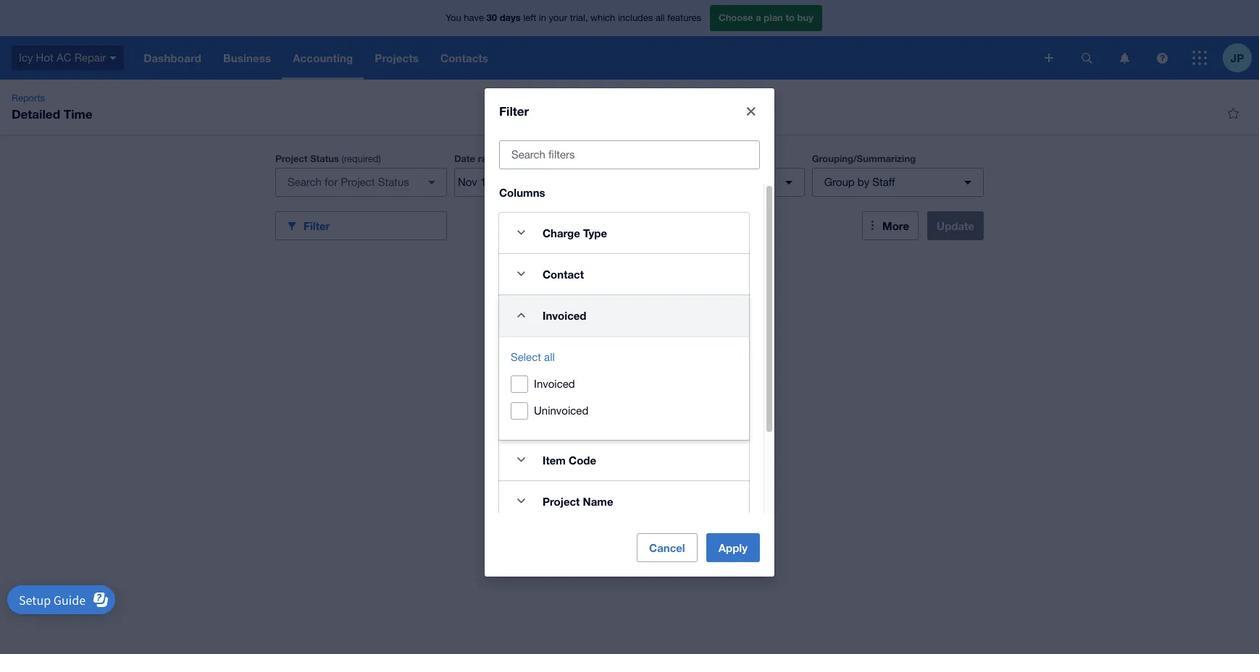 Task type: locate. For each thing, give the bounding box(es) containing it.
1 vertical spatial filter
[[304, 219, 330, 232]]

navigation
[[133, 36, 1035, 80]]

expand image left item
[[506, 446, 535, 475]]

3 expand image from the top
[[506, 446, 535, 475]]

filter down status
[[304, 219, 330, 232]]

0 horizontal spatial all
[[544, 351, 555, 363]]

0 horizontal spatial project
[[275, 153, 308, 164]]

range
[[478, 153, 504, 164]]

close image
[[737, 97, 766, 126]]

code
[[569, 454, 596, 467]]

1 horizontal spatial svg image
[[1081, 53, 1092, 63]]

charge
[[543, 226, 580, 239]]

repair
[[74, 51, 106, 64]]

all right select
[[544, 351, 555, 363]]

expand image up collapse image
[[506, 260, 535, 289]]

reports
[[12, 93, 45, 104]]

0 horizontal spatial filter
[[304, 219, 330, 232]]

icy hot ac repair
[[19, 51, 106, 64]]

in
[[539, 12, 546, 23]]

filter button
[[275, 212, 447, 241]]

hot
[[36, 51, 53, 64]]

Select start date field
[[455, 169, 525, 196]]

1 horizontal spatial all
[[656, 12, 665, 23]]

filter
[[499, 103, 529, 118], [304, 219, 330, 232]]

Search filters field
[[500, 141, 759, 168]]

this
[[509, 154, 526, 164]]

cancel button
[[637, 534, 697, 563]]

staff
[[873, 176, 895, 188]]

name
[[583, 495, 613, 508]]

jp button
[[1223, 36, 1259, 80]]

filter up this
[[499, 103, 529, 118]]

jp banner
[[0, 0, 1259, 80]]

update button
[[927, 212, 984, 241]]

1 vertical spatial project
[[543, 495, 580, 508]]

a
[[756, 12, 761, 23]]

project for project name
[[543, 495, 580, 508]]

1 vertical spatial all
[[544, 351, 555, 363]]

group by staff button
[[812, 168, 984, 197]]

icy hot ac repair button
[[0, 36, 133, 80]]

choose
[[719, 12, 753, 23]]

svg image
[[1120, 53, 1129, 63], [1157, 53, 1167, 63], [1045, 54, 1053, 62]]

project
[[275, 153, 308, 164], [543, 495, 580, 508]]

invoiced up uninvoiced
[[534, 378, 575, 390]]

invoiced down the contact
[[543, 309, 587, 322]]

month
[[529, 154, 556, 164]]

(
[[342, 154, 344, 164]]

you
[[446, 12, 461, 23]]

jp
[[1231, 51, 1244, 64]]

expand image left "project name" at the bottom of the page
[[506, 487, 535, 516]]

30
[[487, 12, 497, 23]]

Select end date field
[[526, 169, 597, 196]]

expand image for item code
[[506, 446, 535, 475]]

svg image
[[1192, 51, 1207, 65], [1081, 53, 1092, 63], [110, 56, 117, 60]]

reports link
[[6, 91, 51, 106]]

detailed
[[12, 106, 60, 122]]

1 horizontal spatial project
[[543, 495, 580, 508]]

trial,
[[570, 12, 588, 23]]

cancel
[[649, 542, 685, 555]]

1 horizontal spatial filter
[[499, 103, 529, 118]]

1 expand image from the top
[[506, 218, 535, 247]]

ac
[[56, 51, 71, 64]]

project left name
[[543, 495, 580, 508]]

svg image inside icy hot ac repair popup button
[[110, 56, 117, 60]]

2 expand image from the top
[[506, 260, 535, 289]]

project inside filter dialog
[[543, 495, 580, 508]]

all
[[656, 12, 665, 23], [544, 351, 555, 363]]

0 horizontal spatial svg image
[[110, 56, 117, 60]]

grouping/summarizing
[[812, 153, 916, 164]]

0 vertical spatial project
[[275, 153, 308, 164]]

expand image left charge
[[506, 218, 535, 247]]

choose a plan to buy
[[719, 12, 814, 23]]

4 expand image from the top
[[506, 487, 535, 516]]

invoiced
[[543, 309, 587, 322], [534, 378, 575, 390]]

apply button
[[706, 534, 760, 563]]

apply
[[718, 542, 748, 555]]

expand image
[[506, 218, 535, 247], [506, 260, 535, 289], [506, 446, 535, 475], [506, 487, 535, 516]]

collapse image
[[506, 301, 535, 330]]

to
[[786, 12, 795, 23]]

0 vertical spatial filter
[[499, 103, 529, 118]]

features
[[667, 12, 701, 23]]

0 vertical spatial all
[[656, 12, 665, 23]]

more button
[[862, 212, 919, 241]]

all left features
[[656, 12, 665, 23]]

expand image for charge type
[[506, 218, 535, 247]]

project left status
[[275, 153, 308, 164]]



Task type: describe. For each thing, give the bounding box(es) containing it.
status
[[310, 153, 339, 164]]

all inside you have 30 days left in your trial, which includes all features
[[656, 12, 665, 23]]

filter inside filter dialog
[[499, 103, 529, 118]]

date
[[454, 153, 475, 164]]

expand image for contact
[[506, 260, 535, 289]]

uninvoiced
[[534, 405, 588, 417]]

select all button
[[511, 349, 555, 366]]

)
[[379, 154, 381, 164]]

item
[[543, 454, 566, 467]]

1 horizontal spatial svg image
[[1120, 53, 1129, 63]]

reports detailed time
[[12, 93, 93, 122]]

plan
[[764, 12, 783, 23]]

filter dialog
[[485, 88, 774, 605]]

have
[[464, 12, 484, 23]]

group
[[824, 176, 855, 188]]

0 vertical spatial invoiced
[[543, 309, 587, 322]]

filter inside filter button
[[304, 219, 330, 232]]

item code
[[543, 454, 596, 467]]

left
[[523, 12, 536, 23]]

select all
[[511, 351, 555, 363]]

more
[[882, 220, 909, 233]]

your
[[549, 12, 567, 23]]

date range this month
[[454, 153, 556, 164]]

expand image for project name
[[506, 487, 535, 516]]

project name
[[543, 495, 613, 508]]

buy
[[797, 12, 814, 23]]

which
[[591, 12, 615, 23]]

days
[[500, 12, 521, 23]]

columns
[[499, 186, 545, 199]]

update
[[937, 220, 974, 233]]

contact
[[543, 268, 584, 281]]

select
[[511, 351, 541, 363]]

2 horizontal spatial svg image
[[1157, 53, 1167, 63]]

navigation inside jp banner
[[133, 36, 1035, 80]]

by
[[858, 176, 870, 188]]

you have 30 days left in your trial, which includes all features
[[446, 12, 701, 23]]

0 horizontal spatial svg image
[[1045, 54, 1053, 62]]

project for project status ( required )
[[275, 153, 308, 164]]

2 horizontal spatial svg image
[[1192, 51, 1207, 65]]

time
[[64, 106, 93, 122]]

charge type
[[543, 226, 607, 239]]

includes
[[618, 12, 653, 23]]

1 vertical spatial invoiced
[[534, 378, 575, 390]]

type
[[583, 226, 607, 239]]

project status ( required )
[[275, 153, 381, 164]]

icy
[[19, 51, 33, 64]]

required
[[344, 154, 379, 164]]

all inside button
[[544, 351, 555, 363]]

group by staff
[[824, 176, 895, 188]]



Task type: vqa. For each thing, say whether or not it's contained in the screenshot.
Type
yes



